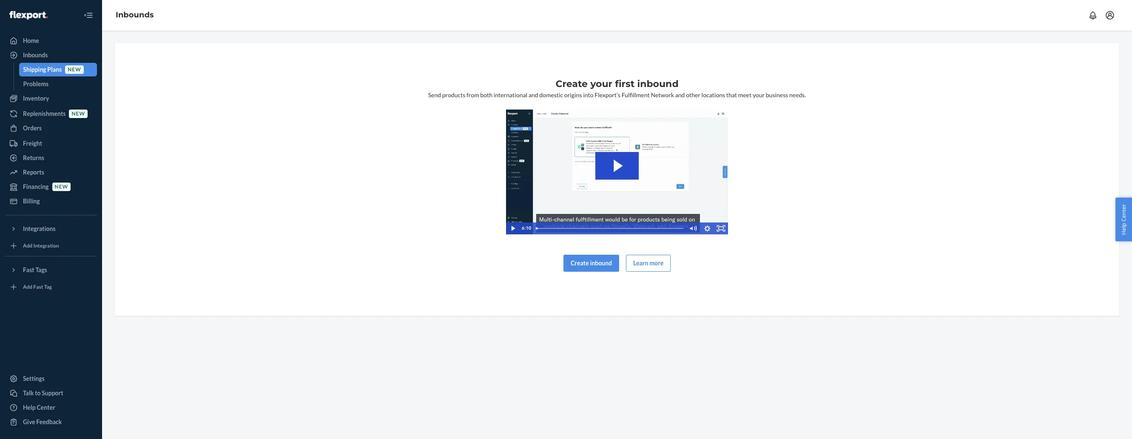 Task type: locate. For each thing, give the bounding box(es) containing it.
0 vertical spatial center
[[1121, 205, 1128, 222]]

fast left tag
[[33, 284, 43, 291]]

0 vertical spatial help center
[[1121, 205, 1128, 235]]

0 horizontal spatial inbounds
[[23, 51, 48, 59]]

2 vertical spatial new
[[55, 184, 68, 190]]

0 vertical spatial inbounds link
[[116, 10, 154, 20]]

0 horizontal spatial and
[[529, 91, 539, 99]]

reports
[[23, 169, 44, 176]]

1 vertical spatial new
[[72, 111, 85, 117]]

and left domestic
[[529, 91, 539, 99]]

0 vertical spatial create
[[556, 78, 588, 90]]

add integration
[[23, 243, 59, 250]]

inventory
[[23, 95, 49, 102]]

add for add fast tag
[[23, 284, 32, 291]]

orders
[[23, 125, 42, 132]]

financing
[[23, 183, 49, 191]]

1 and from the left
[[529, 91, 539, 99]]

your
[[591, 78, 613, 90], [753, 91, 765, 99]]

settings link
[[5, 373, 97, 386]]

new right plans
[[68, 67, 81, 73]]

0 vertical spatial inbound
[[638, 78, 679, 90]]

help center
[[1121, 205, 1128, 235], [23, 405, 55, 412]]

inbound
[[638, 78, 679, 90], [590, 260, 612, 267]]

help inside button
[[1121, 223, 1128, 235]]

fast
[[23, 267, 34, 274], [33, 284, 43, 291]]

0 horizontal spatial inbounds link
[[5, 49, 97, 62]]

integrations button
[[5, 223, 97, 236]]

1 vertical spatial create
[[571, 260, 589, 267]]

inbound left learn
[[590, 260, 612, 267]]

1 horizontal spatial inbounds
[[116, 10, 154, 20]]

domestic
[[540, 91, 563, 99]]

0 vertical spatial help
[[1121, 223, 1128, 235]]

1 vertical spatial add
[[23, 284, 32, 291]]

plans
[[47, 66, 62, 73]]

1 horizontal spatial inbounds link
[[116, 10, 154, 20]]

1 horizontal spatial inbound
[[638, 78, 679, 90]]

inbound inside create your first inbound send products from both international and domestic origins into flexport's fulfillment network and other locations that meet your business needs.
[[638, 78, 679, 90]]

1 horizontal spatial center
[[1121, 205, 1128, 222]]

billing link
[[5, 195, 97, 209]]

that
[[727, 91, 737, 99]]

feedback
[[36, 419, 62, 426]]

create inbound
[[571, 260, 612, 267]]

and
[[529, 91, 539, 99], [676, 91, 685, 99]]

2 add from the top
[[23, 284, 32, 291]]

both
[[481, 91, 493, 99]]

billing
[[23, 198, 40, 205]]

0 horizontal spatial inbound
[[590, 260, 612, 267]]

1 vertical spatial your
[[753, 91, 765, 99]]

1 horizontal spatial and
[[676, 91, 685, 99]]

new for shipping plans
[[68, 67, 81, 73]]

0 vertical spatial fast
[[23, 267, 34, 274]]

add
[[23, 243, 32, 250], [23, 284, 32, 291]]

0 horizontal spatial center
[[37, 405, 55, 412]]

create inside create your first inbound send products from both international and domestic origins into flexport's fulfillment network and other locations that meet your business needs.
[[556, 78, 588, 90]]

1 vertical spatial help
[[23, 405, 36, 412]]

create
[[556, 78, 588, 90], [571, 260, 589, 267]]

fulfillment
[[622, 91, 650, 99]]

and left other
[[676, 91, 685, 99]]

inbound up the network at the right of page
[[638, 78, 679, 90]]

0 horizontal spatial help
[[23, 405, 36, 412]]

more
[[650, 260, 664, 267]]

your up flexport's
[[591, 78, 613, 90]]

returns
[[23, 154, 44, 162]]

new
[[68, 67, 81, 73], [72, 111, 85, 117], [55, 184, 68, 190]]

1 vertical spatial center
[[37, 405, 55, 412]]

reports link
[[5, 166, 97, 180]]

1 vertical spatial inbounds link
[[5, 49, 97, 62]]

fast tags
[[23, 267, 47, 274]]

create inside create inbound button
[[571, 260, 589, 267]]

flexport logo image
[[9, 11, 48, 19]]

business
[[766, 91, 789, 99]]

your right meet
[[753, 91, 765, 99]]

1 horizontal spatial your
[[753, 91, 765, 99]]

learn
[[634, 260, 649, 267]]

products
[[442, 91, 466, 99]]

settings
[[23, 376, 45, 383]]

new up orders link
[[72, 111, 85, 117]]

add down fast tags
[[23, 284, 32, 291]]

0 vertical spatial inbounds
[[116, 10, 154, 20]]

1 vertical spatial fast
[[33, 284, 43, 291]]

add fast tag
[[23, 284, 52, 291]]

2 and from the left
[[676, 91, 685, 99]]

give feedback button
[[5, 416, 97, 430]]

0 horizontal spatial your
[[591, 78, 613, 90]]

international
[[494, 91, 528, 99]]

give feedback
[[23, 419, 62, 426]]

1 horizontal spatial help
[[1121, 223, 1128, 235]]

other
[[686, 91, 701, 99]]

locations
[[702, 91, 726, 99]]

0 vertical spatial add
[[23, 243, 32, 250]]

1 add from the top
[[23, 243, 32, 250]]

0 vertical spatial your
[[591, 78, 613, 90]]

inbounds link
[[116, 10, 154, 20], [5, 49, 97, 62]]

fast left tags
[[23, 267, 34, 274]]

1 vertical spatial inbounds
[[23, 51, 48, 59]]

inbounds
[[116, 10, 154, 20], [23, 51, 48, 59]]

0 horizontal spatial help center
[[23, 405, 55, 412]]

add left the integration
[[23, 243, 32, 250]]

0 vertical spatial new
[[68, 67, 81, 73]]

help
[[1121, 223, 1128, 235], [23, 405, 36, 412]]

1 horizontal spatial help center
[[1121, 205, 1128, 235]]

create for your
[[556, 78, 588, 90]]

video thumbnail image
[[506, 110, 728, 235], [506, 110, 728, 235]]

1 vertical spatial inbound
[[590, 260, 612, 267]]

support
[[42, 390, 63, 397]]

first
[[615, 78, 635, 90]]

fast inside dropdown button
[[23, 267, 34, 274]]

video element
[[506, 110, 728, 235]]

center
[[1121, 205, 1128, 222], [37, 405, 55, 412]]

new down reports link
[[55, 184, 68, 190]]



Task type: describe. For each thing, give the bounding box(es) containing it.
open notifications image
[[1088, 10, 1099, 20]]

send
[[428, 91, 441, 99]]

talk
[[23, 390, 34, 397]]

close navigation image
[[83, 10, 94, 20]]

1 vertical spatial help center
[[23, 405, 55, 412]]

create your first inbound send products from both international and domestic origins into flexport's fulfillment network and other locations that meet your business needs.
[[428, 78, 807, 99]]

fast tags button
[[5, 264, 97, 277]]

replenishments
[[23, 110, 66, 117]]

integration
[[33, 243, 59, 250]]

home link
[[5, 34, 97, 48]]

inventory link
[[5, 92, 97, 106]]

tag
[[44, 284, 52, 291]]

inbounds inside inbounds link
[[23, 51, 48, 59]]

freight
[[23, 140, 42, 147]]

freight link
[[5, 137, 97, 151]]

create inbound button
[[564, 255, 620, 272]]

from
[[467, 91, 479, 99]]

flexport's
[[595, 91, 621, 99]]

talk to support button
[[5, 387, 97, 401]]

give
[[23, 419, 35, 426]]

help center button
[[1116, 198, 1133, 242]]

learn more
[[634, 260, 664, 267]]

needs.
[[790, 91, 807, 99]]

new for replenishments
[[72, 111, 85, 117]]

learn more button
[[626, 255, 671, 272]]

add integration link
[[5, 240, 97, 253]]

into
[[583, 91, 594, 99]]

create for inbound
[[571, 260, 589, 267]]

problems link
[[19, 77, 97, 91]]

new for financing
[[55, 184, 68, 190]]

network
[[651, 91, 674, 99]]

home
[[23, 37, 39, 44]]

problems
[[23, 80, 49, 88]]

help center link
[[5, 402, 97, 415]]

shipping
[[23, 66, 46, 73]]

shipping plans
[[23, 66, 62, 73]]

returns link
[[5, 151, 97, 165]]

add for add integration
[[23, 243, 32, 250]]

open account menu image
[[1105, 10, 1116, 20]]

tags
[[35, 267, 47, 274]]

add fast tag link
[[5, 281, 97, 294]]

center inside button
[[1121, 205, 1128, 222]]

talk to support
[[23, 390, 63, 397]]

origins
[[565, 91, 582, 99]]

meet
[[739, 91, 752, 99]]

orders link
[[5, 122, 97, 135]]

inbound inside button
[[590, 260, 612, 267]]

help center inside button
[[1121, 205, 1128, 235]]

integrations
[[23, 226, 56, 233]]

to
[[35, 390, 41, 397]]



